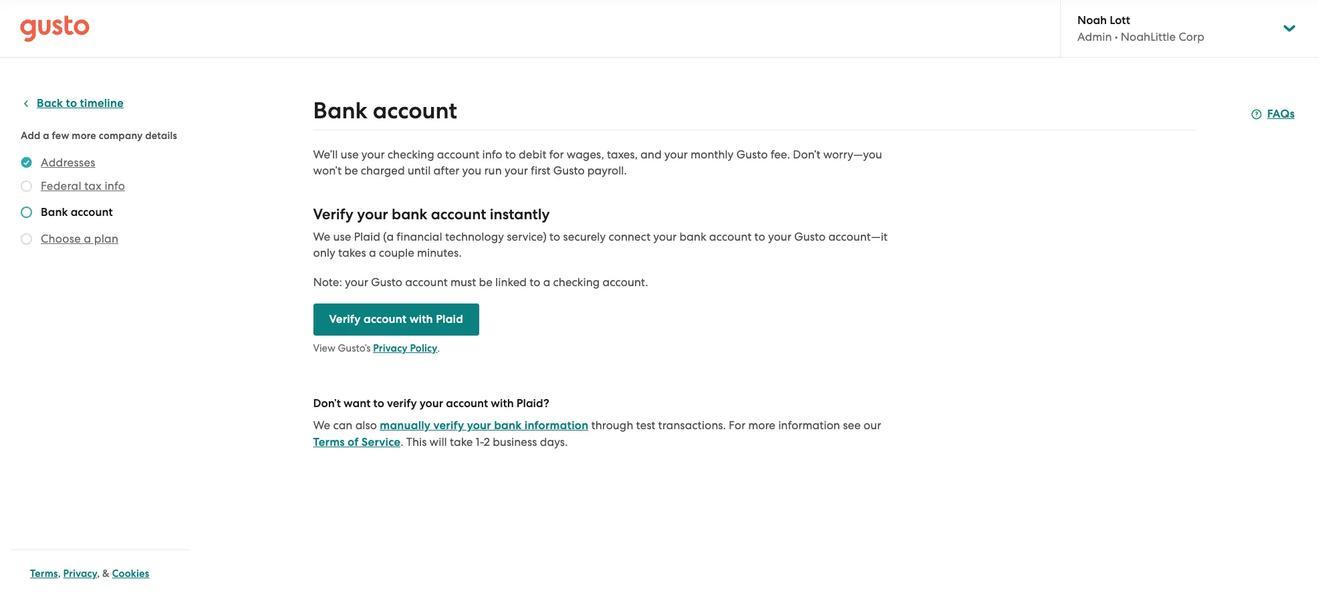 Task type: locate. For each thing, give the bounding box(es) containing it.
bank up choose
[[41, 205, 68, 219]]

technology
[[445, 230, 504, 243]]

use right the we'll
[[341, 148, 359, 161]]

choose a plan button
[[41, 231, 118, 247]]

business
[[493, 435, 537, 449]]

1 we from the top
[[313, 230, 330, 243]]

1 vertical spatial verify
[[434, 419, 464, 433]]

a right linked
[[543, 275, 550, 289]]

note: your gusto account must be linked to a checking account.
[[313, 275, 648, 289]]

0 horizontal spatial be
[[344, 164, 358, 177]]

circle check image
[[21, 154, 32, 170]]

add
[[21, 130, 41, 142]]

1 horizontal spatial verify
[[434, 419, 464, 433]]

gusto down for in the left top of the page
[[553, 164, 585, 177]]

0 horizontal spatial checking
[[388, 148, 434, 161]]

for
[[549, 148, 564, 161]]

to inside back to timeline button
[[66, 96, 77, 110]]

0 vertical spatial bank
[[313, 97, 367, 124]]

check image down circle check image
[[21, 181, 32, 192]]

gusto inside the verify your bank account instantly we use plaid (a financial technology service) to securely connect your bank account to your gusto account—it only takes a couple minutes.
[[794, 230, 826, 243]]

with inside 'button'
[[410, 312, 433, 326]]

0 vertical spatial bank
[[392, 205, 427, 223]]

this
[[406, 435, 427, 449]]

account—it
[[829, 230, 888, 243]]

1 horizontal spatial terms
[[313, 435, 345, 449]]

privacy left the "&"
[[63, 568, 97, 580]]

0 horizontal spatial information
[[525, 419, 589, 433]]

0 vertical spatial be
[[344, 164, 358, 177]]

account inside list
[[71, 205, 113, 219]]

0 vertical spatial use
[[341, 148, 359, 161]]

verify up gusto's at left
[[329, 312, 361, 326]]

for
[[729, 419, 746, 432]]

your
[[362, 148, 385, 161], [665, 148, 688, 161], [505, 164, 528, 177], [357, 205, 388, 223], [653, 230, 677, 243], [768, 230, 792, 243], [345, 275, 368, 289], [420, 396, 443, 410], [467, 419, 491, 433]]

more right few
[[72, 130, 96, 142]]

. down verify account with plaid 'button'
[[438, 342, 440, 354]]

use inside we'll use your checking account info to debit for wages, taxes, and your monthly gusto fee. don't worry—you won't be charged until after you run your first gusto payroll.
[[341, 148, 359, 161]]

bank right connect
[[680, 230, 707, 243]]

verify for your
[[313, 205, 354, 223]]

checking
[[388, 148, 434, 161], [553, 275, 600, 289]]

don't right fee.
[[793, 148, 821, 161]]

0 horizontal spatial privacy
[[63, 568, 97, 580]]

account inside 'button'
[[364, 312, 407, 326]]

0 horizontal spatial don't
[[313, 396, 341, 410]]

information left see
[[778, 419, 840, 432]]

, left the "&"
[[97, 568, 100, 580]]

2 horizontal spatial bank
[[680, 230, 707, 243]]

information
[[525, 419, 589, 433], [778, 419, 840, 432]]

terms inside we can also manually verify your bank information through test transactions. for more information see our terms of service . this will take 1-2 business days.
[[313, 435, 345, 449]]

0 vertical spatial with
[[410, 312, 433, 326]]

0 horizontal spatial terms
[[30, 568, 58, 580]]

0 horizontal spatial .
[[401, 435, 404, 449]]

1 vertical spatial .
[[401, 435, 404, 449]]

verify up only
[[313, 205, 354, 223]]

bank account up choose a plan
[[41, 205, 113, 219]]

1 vertical spatial checking
[[553, 275, 600, 289]]

gusto left account—it
[[794, 230, 826, 243]]

1 vertical spatial use
[[333, 230, 351, 243]]

verify inside the verify your bank account instantly we use plaid (a financial technology service) to securely connect your bank account to your gusto account—it only takes a couple minutes.
[[313, 205, 354, 223]]

instantly
[[490, 205, 550, 223]]

bank account inside bank account list
[[41, 205, 113, 219]]

bank account up charged
[[313, 97, 457, 124]]

with up policy at the bottom left of page
[[410, 312, 433, 326]]

info inside button
[[105, 179, 125, 193]]

1 vertical spatial bank account
[[41, 205, 113, 219]]

privacy for ,
[[63, 568, 97, 580]]

securely
[[563, 230, 606, 243]]

will
[[430, 435, 447, 449]]

your inside we can also manually verify your bank information through test transactions. for more information see our terms of service . this will take 1-2 business days.
[[467, 419, 491, 433]]

verify inside 'button'
[[329, 312, 361, 326]]

worry—you
[[823, 148, 882, 161]]

info up run
[[482, 148, 502, 161]]

with
[[410, 312, 433, 326], [491, 396, 514, 410]]

0 vertical spatial bank account
[[313, 97, 457, 124]]

0 horizontal spatial bank account
[[41, 205, 113, 219]]

0 vertical spatial plaid
[[354, 230, 380, 243]]

don't up can
[[313, 396, 341, 410]]

bank up business
[[494, 419, 522, 433]]

we left can
[[313, 419, 330, 432]]

be right must
[[479, 275, 493, 289]]

taxes,
[[607, 148, 638, 161]]

1 vertical spatial check image
[[21, 207, 32, 218]]

,
[[58, 568, 61, 580], [97, 568, 100, 580]]

.
[[438, 342, 440, 354], [401, 435, 404, 449]]

0 vertical spatial don't
[[793, 148, 821, 161]]

company
[[99, 130, 143, 142]]

1 horizontal spatial bank
[[313, 97, 367, 124]]

a inside button
[[84, 232, 91, 245]]

1 horizontal spatial bank account
[[313, 97, 457, 124]]

terms left privacy link
[[30, 568, 58, 580]]

plaid up policy at the bottom left of page
[[436, 312, 463, 326]]

account
[[373, 97, 457, 124], [437, 148, 480, 161], [71, 205, 113, 219], [431, 205, 486, 223], [709, 230, 752, 243], [405, 275, 448, 289], [364, 312, 407, 326], [446, 396, 488, 410]]

bank up the we'll
[[313, 97, 367, 124]]

0 vertical spatial verify
[[387, 396, 417, 410]]

use up takes
[[333, 230, 351, 243]]

cookies
[[112, 568, 149, 580]]

few
[[52, 130, 69, 142]]

verify account with plaid button
[[313, 304, 479, 336]]

0 vertical spatial more
[[72, 130, 96, 142]]

1 vertical spatial info
[[105, 179, 125, 193]]

gusto left fee.
[[737, 148, 768, 161]]

plaid inside 'button'
[[436, 312, 463, 326]]

checking down securely
[[553, 275, 600, 289]]

tax
[[84, 179, 102, 193]]

0 vertical spatial privacy
[[373, 342, 408, 354]]

addresses button
[[41, 154, 95, 170]]

we up only
[[313, 230, 330, 243]]

plaid
[[354, 230, 380, 243], [436, 312, 463, 326]]

0 vertical spatial .
[[438, 342, 440, 354]]

more right for
[[748, 419, 776, 432]]

plaid?
[[517, 396, 549, 410]]

noah lott admin • noahlittle corp
[[1078, 13, 1205, 43]]

1 vertical spatial privacy
[[63, 568, 97, 580]]

1 vertical spatial bank
[[41, 205, 68, 219]]

0 horizontal spatial verify
[[387, 396, 417, 410]]

privacy for policy
[[373, 342, 408, 354]]

0 vertical spatial we
[[313, 230, 330, 243]]

bank up financial
[[392, 205, 427, 223]]

1 vertical spatial we
[[313, 419, 330, 432]]

1 vertical spatial plaid
[[436, 312, 463, 326]]

check image
[[21, 181, 32, 192], [21, 207, 32, 218]]

1 horizontal spatial info
[[482, 148, 502, 161]]

we inside the verify your bank account instantly we use plaid (a financial technology service) to securely connect your bank account to your gusto account—it only takes a couple minutes.
[[313, 230, 330, 243]]

bank
[[313, 97, 367, 124], [41, 205, 68, 219]]

account.
[[603, 275, 648, 289]]

a right takes
[[369, 246, 376, 259]]

information up days.
[[525, 419, 589, 433]]

1 vertical spatial verify
[[329, 312, 361, 326]]

1 horizontal spatial privacy
[[373, 342, 408, 354]]

0 vertical spatial check image
[[21, 181, 32, 192]]

plaid left (a
[[354, 230, 380, 243]]

admin
[[1078, 30, 1112, 43]]

0 horizontal spatial ,
[[58, 568, 61, 580]]

we'll use your checking account info to debit for wages, taxes, and your monthly gusto fee. don't worry—you won't be charged until after you run your first gusto payroll.
[[313, 148, 882, 177]]

2
[[484, 435, 490, 449]]

with up manually verify your bank information button
[[491, 396, 514, 410]]

service
[[362, 435, 401, 449]]

terms link
[[30, 568, 58, 580]]

0 vertical spatial terms
[[313, 435, 345, 449]]

1 horizontal spatial bank
[[494, 419, 522, 433]]

through
[[591, 419, 633, 432]]

to inside we'll use your checking account info to debit for wages, taxes, and your monthly gusto fee. don't worry—you won't be charged until after you run your first gusto payroll.
[[505, 148, 516, 161]]

we can also manually verify your bank information through test transactions. for more information see our terms of service . this will take 1-2 business days.
[[313, 419, 881, 449]]

1 vertical spatial terms
[[30, 568, 58, 580]]

2 we from the top
[[313, 419, 330, 432]]

2 vertical spatial bank
[[494, 419, 522, 433]]

. left this
[[401, 435, 404, 449]]

be right won't
[[344, 164, 358, 177]]

1 horizontal spatial be
[[479, 275, 493, 289]]

use inside the verify your bank account instantly we use plaid (a financial technology service) to securely connect your bank account to your gusto account—it only takes a couple minutes.
[[333, 230, 351, 243]]

0 horizontal spatial info
[[105, 179, 125, 193]]

a left plan
[[84, 232, 91, 245]]

info right tax
[[105, 179, 125, 193]]

2 check image from the top
[[21, 207, 32, 218]]

0 vertical spatial checking
[[388, 148, 434, 161]]

0 horizontal spatial plaid
[[354, 230, 380, 243]]

, left privacy link
[[58, 568, 61, 580]]

privacy down verify account with plaid 'button'
[[373, 342, 408, 354]]

1 horizontal spatial .
[[438, 342, 440, 354]]

use
[[341, 148, 359, 161], [333, 230, 351, 243]]

1 horizontal spatial ,
[[97, 568, 100, 580]]

be inside we'll use your checking account info to debit for wages, taxes, and your monthly gusto fee. don't worry—you won't be charged until after you run your first gusto payroll.
[[344, 164, 358, 177]]

bank account
[[313, 97, 457, 124], [41, 205, 113, 219]]

verify up the manually
[[387, 396, 417, 410]]

info inside we'll use your checking account info to debit for wages, taxes, and your monthly gusto fee. don't worry—you won't be charged until after you run your first gusto payroll.
[[482, 148, 502, 161]]

verify
[[313, 205, 354, 223], [329, 312, 361, 326]]

a
[[43, 130, 49, 142], [84, 232, 91, 245], [369, 246, 376, 259], [543, 275, 550, 289]]

won't
[[313, 164, 342, 177]]

1 vertical spatial with
[[491, 396, 514, 410]]

1 horizontal spatial information
[[778, 419, 840, 432]]

faqs
[[1268, 107, 1295, 121]]

first
[[531, 164, 551, 177]]

of
[[348, 435, 359, 449]]

details
[[145, 130, 177, 142]]

we inside we can also manually verify your bank information through test transactions. for more information see our terms of service . this will take 1-2 business days.
[[313, 419, 330, 432]]

0 horizontal spatial more
[[72, 130, 96, 142]]

more inside we can also manually verify your bank information through test transactions. for more information see our terms of service . this will take 1-2 business days.
[[748, 419, 776, 432]]

0 vertical spatial info
[[482, 148, 502, 161]]

privacy
[[373, 342, 408, 354], [63, 568, 97, 580]]

1 horizontal spatial more
[[748, 419, 776, 432]]

1 horizontal spatial plaid
[[436, 312, 463, 326]]

check image up check image
[[21, 207, 32, 218]]

terms , privacy , & cookies
[[30, 568, 149, 580]]

lott
[[1110, 13, 1130, 27]]

1 vertical spatial more
[[748, 419, 776, 432]]

our
[[864, 419, 881, 432]]

0 vertical spatial verify
[[313, 205, 354, 223]]

home image
[[20, 15, 90, 42]]

plan
[[94, 232, 118, 245]]

verify up will
[[434, 419, 464, 433]]

gusto
[[737, 148, 768, 161], [553, 164, 585, 177], [794, 230, 826, 243], [371, 275, 402, 289]]

checking up until
[[388, 148, 434, 161]]

we
[[313, 230, 330, 243], [313, 419, 330, 432]]

1 horizontal spatial don't
[[793, 148, 821, 161]]

checking inside we'll use your checking account info to debit for wages, taxes, and your monthly gusto fee. don't worry—you won't be charged until after you run your first gusto payroll.
[[388, 148, 434, 161]]

more
[[72, 130, 96, 142], [748, 419, 776, 432]]

0 horizontal spatial bank
[[41, 205, 68, 219]]

don't inside we'll use your checking account info to debit for wages, taxes, and your monthly gusto fee. don't worry—you won't be charged until after you run your first gusto payroll.
[[793, 148, 821, 161]]

monthly
[[691, 148, 734, 161]]

terms down can
[[313, 435, 345, 449]]

0 horizontal spatial with
[[410, 312, 433, 326]]



Task type: describe. For each thing, give the bounding box(es) containing it.
bank inside we can also manually verify your bank information through test transactions. for more information see our terms of service . this will take 1-2 business days.
[[494, 419, 522, 433]]

back to timeline button
[[21, 96, 124, 112]]

a left few
[[43, 130, 49, 142]]

terms of service link
[[313, 435, 401, 449]]

account inside we'll use your checking account info to debit for wages, taxes, and your monthly gusto fee. don't worry—you won't be charged until after you run your first gusto payroll.
[[437, 148, 480, 161]]

1 horizontal spatial checking
[[553, 275, 600, 289]]

see
[[843, 419, 861, 432]]

•
[[1115, 30, 1118, 43]]

policy
[[410, 342, 438, 354]]

can
[[333, 419, 353, 432]]

linked
[[495, 275, 527, 289]]

a inside the verify your bank account instantly we use plaid (a financial technology service) to securely connect your bank account to your gusto account—it only takes a couple minutes.
[[369, 246, 376, 259]]

note:
[[313, 275, 342, 289]]

verify inside we can also manually verify your bank information through test transactions. for more information see our terms of service . this will take 1-2 business days.
[[434, 419, 464, 433]]

minutes.
[[417, 246, 462, 259]]

0 horizontal spatial bank
[[392, 205, 427, 223]]

1-
[[476, 435, 484, 449]]

timeline
[[80, 96, 124, 110]]

privacy link
[[63, 568, 97, 580]]

corp
[[1179, 30, 1205, 43]]

bank inside list
[[41, 205, 68, 219]]

faqs button
[[1252, 106, 1295, 122]]

debit
[[519, 148, 547, 161]]

1 , from the left
[[58, 568, 61, 580]]

2 information from the left
[[778, 419, 840, 432]]

test
[[636, 419, 656, 432]]

check image
[[21, 233, 32, 245]]

1 vertical spatial don't
[[313, 396, 341, 410]]

addresses
[[41, 156, 95, 169]]

privacy policy link
[[373, 342, 438, 354]]

view
[[313, 342, 336, 354]]

gusto down couple
[[371, 275, 402, 289]]

and
[[641, 148, 662, 161]]

we'll
[[313, 148, 338, 161]]

days.
[[540, 435, 568, 449]]

don't want to verify your account with plaid?
[[313, 396, 549, 410]]

add a few more company details
[[21, 130, 177, 142]]

back
[[37, 96, 63, 110]]

1 information from the left
[[525, 419, 589, 433]]

couple
[[379, 246, 414, 259]]

1 vertical spatial be
[[479, 275, 493, 289]]

only
[[313, 246, 335, 259]]

view gusto's privacy policy .
[[313, 342, 440, 354]]

until
[[408, 164, 431, 177]]

wages,
[[567, 148, 604, 161]]

verify for account
[[329, 312, 361, 326]]

financial
[[397, 230, 442, 243]]

want
[[344, 396, 371, 410]]

1 check image from the top
[[21, 181, 32, 192]]

charged
[[361, 164, 405, 177]]

bank account list
[[21, 154, 185, 249]]

plaid inside the verify your bank account instantly we use plaid (a financial technology service) to securely connect your bank account to your gusto account—it only takes a couple minutes.
[[354, 230, 380, 243]]

must
[[451, 275, 476, 289]]

you
[[462, 164, 482, 177]]

1 vertical spatial bank
[[680, 230, 707, 243]]

also
[[355, 419, 377, 432]]

federal tax info
[[41, 179, 125, 193]]

manually verify your bank information button
[[380, 418, 589, 434]]

cookies button
[[112, 566, 149, 582]]

&
[[102, 568, 110, 580]]

gusto's
[[338, 342, 371, 354]]

payroll.
[[588, 164, 627, 177]]

manually
[[380, 419, 431, 433]]

choose
[[41, 232, 81, 245]]

. inside we can also manually verify your bank information through test transactions. for more information see our terms of service . this will take 1-2 business days.
[[401, 435, 404, 449]]

federal
[[41, 179, 81, 193]]

verify account with plaid
[[329, 312, 463, 326]]

noah
[[1078, 13, 1107, 27]]

noahlittle
[[1121, 30, 1176, 43]]

back to timeline
[[37, 96, 124, 110]]

2 , from the left
[[97, 568, 100, 580]]

run
[[484, 164, 502, 177]]

federal tax info button
[[41, 178, 125, 194]]

fee.
[[771, 148, 790, 161]]

transactions.
[[658, 419, 726, 432]]

choose a plan
[[41, 232, 118, 245]]

take
[[450, 435, 473, 449]]

service)
[[507, 230, 547, 243]]

after
[[434, 164, 460, 177]]

connect
[[609, 230, 651, 243]]

1 horizontal spatial with
[[491, 396, 514, 410]]

(a
[[383, 230, 394, 243]]

takes
[[338, 246, 366, 259]]

verify your bank account instantly we use plaid (a financial technology service) to securely connect your bank account to your gusto account—it only takes a couple minutes.
[[313, 205, 888, 259]]



Task type: vqa. For each thing, say whether or not it's contained in the screenshot.
Privacy to the right
yes



